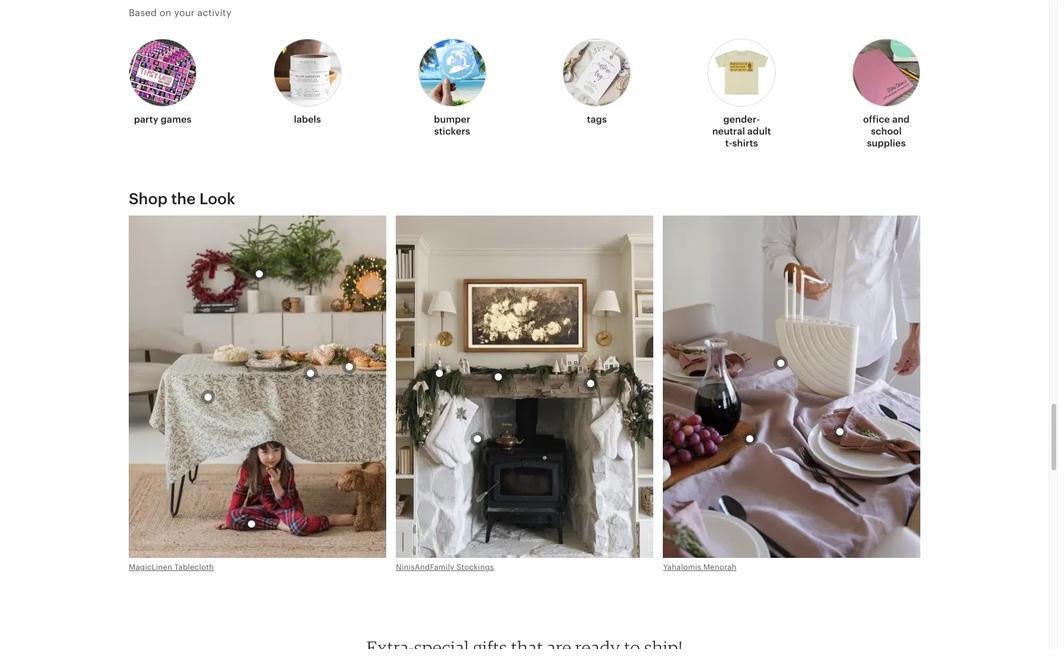 Task type: locate. For each thing, give the bounding box(es) containing it.
t-
[[725, 138, 732, 149]]

yahalomis menorah link
[[663, 564, 737, 573]]

office and school supplies link
[[853, 31, 921, 154]]

menorah
[[703, 564, 737, 573]]

gender-
[[723, 114, 760, 125]]

tags link
[[563, 31, 631, 130]]

on
[[160, 7, 171, 18]]

labels link
[[274, 31, 342, 130]]

ninisandfamily
[[396, 564, 454, 573]]

adult
[[748, 126, 771, 137]]

shop the look
[[129, 190, 235, 208]]

ninisandfamily stockings link
[[396, 564, 494, 573]]

tags
[[587, 114, 607, 125]]

based on your activity
[[129, 7, 231, 18]]

look
[[199, 190, 235, 208]]

gender- neutral adult t-shirts
[[712, 114, 771, 149]]

ninisandfamily stockings
[[396, 564, 494, 573]]

activity
[[197, 7, 231, 18]]

image containing listing ninisandfamily stockings image
[[396, 216, 653, 559]]

school
[[871, 126, 902, 137]]

office and school supplies
[[863, 114, 910, 149]]

yahalomis
[[663, 564, 701, 573]]

your
[[174, 7, 195, 18]]

neutral
[[712, 126, 745, 137]]

magiclinen tablecloth link
[[129, 564, 214, 573]]

bumper stickers link
[[418, 31, 486, 142]]

and
[[892, 114, 910, 125]]

office
[[863, 114, 890, 125]]

image containing listing yahalomis menorah image
[[663, 216, 921, 559]]



Task type: describe. For each thing, give the bounding box(es) containing it.
shirts
[[732, 138, 758, 149]]

gender- neutral adult t-shirts link
[[708, 31, 776, 154]]

based
[[129, 7, 157, 18]]

games
[[161, 114, 192, 125]]

magiclinen tablecloth
[[129, 564, 214, 573]]

bumper
[[434, 114, 470, 125]]

party games link
[[129, 31, 197, 130]]

tablecloth
[[174, 564, 214, 573]]

party games
[[134, 114, 192, 125]]

supplies
[[867, 138, 906, 149]]

image containing listing magiclinen tablecloth image
[[129, 216, 386, 559]]

the
[[171, 190, 196, 208]]

bumper stickers
[[434, 114, 470, 137]]

stockings
[[456, 564, 494, 573]]

magiclinen
[[129, 564, 172, 573]]

shop
[[129, 190, 168, 208]]

labels
[[294, 114, 321, 125]]

stickers
[[434, 126, 470, 137]]

party
[[134, 114, 158, 125]]

yahalomis menorah
[[663, 564, 737, 573]]



Task type: vqa. For each thing, say whether or not it's contained in the screenshot.
MagicLinen Tablecloth
yes



